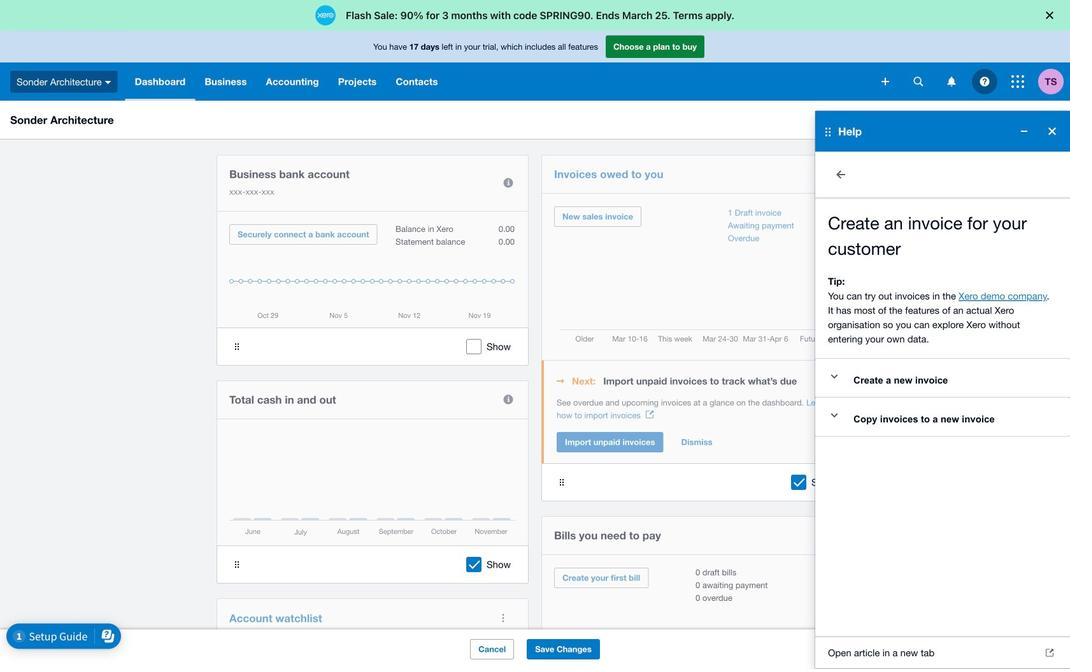 Task type: locate. For each thing, give the bounding box(es) containing it.
toggle image
[[822, 403, 847, 428]]

svg image
[[914, 77, 924, 86], [948, 77, 956, 86], [980, 77, 990, 86], [882, 78, 889, 85], [105, 81, 111, 84]]

svg image
[[1012, 75, 1025, 88]]

panel body document
[[557, 396, 841, 422]]

banner
[[0, 31, 1070, 669]]

close article image
[[828, 162, 854, 187]]

dialog
[[0, 0, 1070, 31]]

group
[[816, 111, 1070, 669]]



Task type: vqa. For each thing, say whether or not it's contained in the screenshot.
the leftmost to
no



Task type: describe. For each thing, give the bounding box(es) containing it.
close help menu image
[[1040, 119, 1065, 144]]

collapse help menu image
[[1012, 119, 1037, 144]]

opens in a new tab image
[[646, 411, 654, 418]]

help menu search results element
[[816, 152, 1070, 669]]

toggle image
[[822, 364, 847, 389]]



